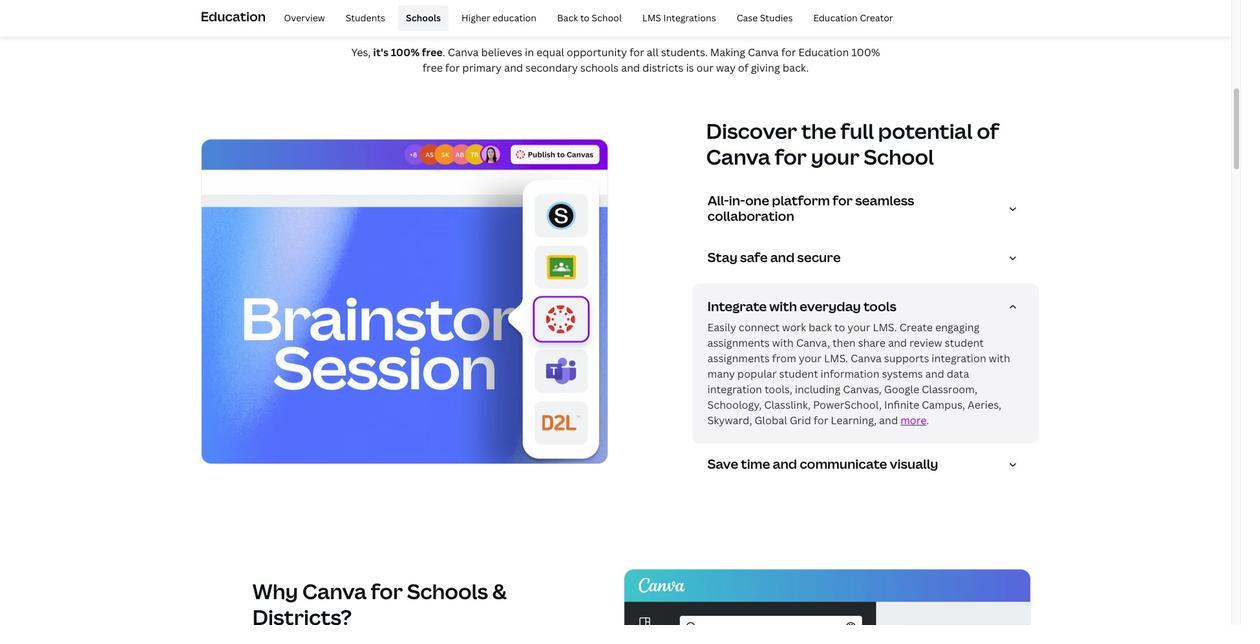 Task type: locate. For each thing, give the bounding box(es) containing it.
districts
[[643, 61, 684, 75]]

1 vertical spatial .
[[927, 414, 930, 428]]

1 vertical spatial free
[[422, 45, 443, 60]]

school down communications
[[592, 12, 622, 24]]

education inside . canva believes in equal opportunity for all students. making canva for education 100% free for primary and secondary schools and districts is our way of giving back.
[[799, 45, 849, 60]]

1 vertical spatial school
[[864, 143, 934, 171]]

with up the aeries,
[[989, 352, 1011, 366]]

in-
[[729, 192, 746, 210]]

free down yes, it's 100% free
[[423, 61, 443, 75]]

and right schools
[[621, 61, 640, 75]]

. down campus,
[[927, 414, 930, 428]]

a
[[372, 0, 388, 9]]

canva,
[[796, 336, 830, 351]]

primary
[[463, 61, 502, 75]]

student
[[945, 336, 984, 351], [779, 367, 819, 382]]

of right potential
[[977, 117, 1000, 145]]

and up opportunity
[[592, 7, 631, 35]]

0 vertical spatial to
[[580, 12, 590, 24]]

aeries,
[[968, 398, 1002, 413]]

and
[[592, 7, 631, 35], [504, 61, 523, 75], [621, 61, 640, 75], [771, 249, 795, 266], [888, 336, 907, 351], [926, 367, 945, 382], [880, 414, 898, 428], [773, 456, 797, 473]]

menu bar
[[271, 5, 901, 31]]

of inside . canva believes in equal opportunity for all students. making canva for education 100% free for primary and secondary schools and districts is our way of giving back.
[[738, 61, 749, 75]]

communications
[[503, 0, 673, 9]]

why canva for schools & districts?
[[253, 578, 507, 626]]

education for education
[[201, 8, 266, 25]]

1 vertical spatial with
[[772, 336, 794, 351]]

information
[[821, 367, 880, 382]]

higher education link
[[454, 5, 544, 31]]

1 horizontal spatial school
[[864, 143, 934, 171]]

100% inside . canva believes in equal opportunity for all students. making canva for education 100% free for primary and secondary schools and districts is our way of giving back.
[[852, 45, 880, 60]]

0 vertical spatial integration
[[932, 352, 987, 366]]

canva up in-
[[706, 143, 771, 171]]

100% down creator
[[852, 45, 880, 60]]

supports
[[884, 352, 930, 366]]

connect
[[739, 321, 780, 335]]

schools inside menu bar
[[406, 12, 441, 24]]

. down schools link
[[443, 45, 445, 60]]

and inside stay safe and secure dropdown button
[[771, 249, 795, 266]]

including
[[795, 383, 841, 397]]

with up from
[[772, 336, 794, 351]]

back.
[[783, 61, 809, 75]]

0 vertical spatial of
[[738, 61, 749, 75]]

0 horizontal spatial to
[[580, 12, 590, 24]]

assignments down easily
[[708, 336, 770, 351]]

free inside a free visual communications suite for your k-12 school and district
[[392, 0, 436, 9]]

0 horizontal spatial school
[[592, 12, 622, 24]]

student down engaging
[[945, 336, 984, 351]]

integration
[[932, 352, 987, 366], [708, 383, 762, 397]]

students link
[[338, 5, 393, 31]]

0 vertical spatial with
[[770, 298, 797, 316]]

0 horizontal spatial of
[[738, 61, 749, 75]]

1 vertical spatial to
[[835, 321, 845, 335]]

0 vertical spatial student
[[945, 336, 984, 351]]

assignments up many
[[708, 352, 770, 366]]

with up work
[[770, 298, 797, 316]]

1 vertical spatial integration
[[708, 383, 762, 397]]

lms
[[643, 12, 661, 24]]

districts?
[[253, 604, 352, 626]]

free inside . canva believes in equal opportunity for all students. making canva for education 100% free for primary and secondary schools and districts is our way of giving back.
[[423, 61, 443, 75]]

of right way
[[738, 61, 749, 75]]

0 vertical spatial .
[[443, 45, 445, 60]]

schools inside why canva for schools & districts?
[[407, 578, 488, 606]]

and right time
[[773, 456, 797, 473]]

all
[[647, 45, 659, 60]]

yes,
[[352, 45, 371, 60]]

seamless
[[856, 192, 915, 210]]

100% right it's
[[391, 45, 420, 60]]

work
[[782, 321, 806, 335]]

1 horizontal spatial to
[[835, 321, 845, 335]]

one
[[746, 192, 770, 210]]

1 vertical spatial assignments
[[708, 352, 770, 366]]

it's
[[373, 45, 389, 60]]

and up classroom,
[[926, 367, 945, 382]]

0 horizontal spatial student
[[779, 367, 819, 382]]

to up then
[[835, 321, 845, 335]]

case studies link
[[729, 5, 801, 31]]

to down communications
[[580, 12, 590, 24]]

classlink,
[[765, 398, 811, 413]]

school up seamless
[[864, 143, 934, 171]]

for inside why canva for schools & districts?
[[371, 578, 403, 606]]

your
[[768, 0, 817, 9], [811, 143, 860, 171], [848, 321, 871, 335], [799, 352, 822, 366]]

for
[[732, 0, 764, 9], [630, 45, 645, 60], [782, 45, 796, 60], [445, 61, 460, 75], [775, 143, 807, 171], [833, 192, 853, 210], [814, 414, 829, 428], [371, 578, 403, 606]]

canva up giving
[[748, 45, 779, 60]]

assignments
[[708, 336, 770, 351], [708, 352, 770, 366]]

lms. down then
[[824, 352, 849, 366]]

free right a
[[392, 0, 436, 9]]

secure
[[798, 249, 841, 266]]

for inside discover the full potential of canva for your school
[[775, 143, 807, 171]]

schools link
[[398, 5, 449, 31]]

0 vertical spatial schools
[[406, 12, 441, 24]]

0 horizontal spatial 100%
[[391, 45, 420, 60]]

0 horizontal spatial .
[[443, 45, 445, 60]]

communicate
[[800, 456, 888, 473]]

integration up data
[[932, 352, 987, 366]]

0 vertical spatial school
[[592, 12, 622, 24]]

education for education creator
[[814, 12, 858, 24]]

2 vertical spatial free
[[423, 61, 443, 75]]

menu bar containing overview
[[271, 5, 901, 31]]

easily connect work back to your lms. create engaging assignments with canva, then share and review student assignments from your lms. canva supports integration with many popular student information systems and data integration tools, including canvas, google classroom, schoology, classlink, powerschool, infinite campus, aeries, skyward, global grid for learning, and
[[708, 321, 1011, 428]]

discover the full potential of canva for your school
[[706, 117, 1000, 171]]

1 vertical spatial lms.
[[824, 352, 849, 366]]

free down schools link
[[422, 45, 443, 60]]

many
[[708, 367, 735, 382]]

with
[[770, 298, 797, 316], [772, 336, 794, 351], [989, 352, 1011, 366]]

1 vertical spatial of
[[977, 117, 1000, 145]]

0 vertical spatial assignments
[[708, 336, 770, 351]]

canva inside discover the full potential of canva for your school
[[706, 143, 771, 171]]

0 vertical spatial lms.
[[873, 321, 897, 335]]

canva up primary at the top of page
[[448, 45, 479, 60]]

1 horizontal spatial of
[[977, 117, 1000, 145]]

2 100% from the left
[[852, 45, 880, 60]]

global
[[755, 414, 788, 428]]

schools up yes, it's 100% free
[[406, 12, 441, 24]]

overview
[[284, 12, 325, 24]]

platform
[[772, 192, 830, 210]]

higher education
[[462, 12, 537, 24]]

studies
[[760, 12, 793, 24]]

tools,
[[765, 383, 793, 397]]

student down from
[[779, 367, 819, 382]]

tools
[[864, 298, 897, 316]]

and right safe
[[771, 249, 795, 266]]

back to school link
[[550, 5, 630, 31]]

canva
[[448, 45, 479, 60], [748, 45, 779, 60], [706, 143, 771, 171], [851, 352, 882, 366], [302, 578, 367, 606]]

more link
[[901, 414, 927, 428]]

schools left the &
[[407, 578, 488, 606]]

students
[[346, 12, 385, 24]]

google
[[885, 383, 920, 397]]

the
[[802, 117, 837, 145]]

canva down share
[[851, 352, 882, 366]]

1 assignments from the top
[[708, 336, 770, 351]]

canva right why
[[302, 578, 367, 606]]

schools
[[406, 12, 441, 24], [407, 578, 488, 606]]

your up platform
[[811, 143, 860, 171]]

lms.
[[873, 321, 897, 335], [824, 352, 849, 366]]

your up studies
[[768, 0, 817, 9]]

for inside the all-in-one platform for seamless collaboration
[[833, 192, 853, 210]]

school
[[592, 12, 622, 24], [864, 143, 934, 171]]

our
[[697, 61, 714, 75]]

case studies
[[737, 12, 793, 24]]

1 vertical spatial schools
[[407, 578, 488, 606]]

1 horizontal spatial 100%
[[852, 45, 880, 60]]

easily
[[708, 321, 736, 335]]

your down the "canva,"
[[799, 352, 822, 366]]

more .
[[901, 414, 930, 428]]

integration up schoology, at bottom
[[708, 383, 762, 397]]

systems
[[882, 367, 923, 382]]

to
[[580, 12, 590, 24], [835, 321, 845, 335]]

0 vertical spatial free
[[392, 0, 436, 9]]

case
[[737, 12, 758, 24]]

and up supports
[[888, 336, 907, 351]]

k-
[[821, 0, 840, 9]]

stay safe and secure
[[708, 249, 841, 266]]

back to school
[[557, 12, 622, 24]]

lms. up share
[[873, 321, 897, 335]]

.
[[443, 45, 445, 60], [927, 414, 930, 428]]



Task type: describe. For each thing, give the bounding box(es) containing it.
back
[[809, 321, 832, 335]]

0 horizontal spatial integration
[[708, 383, 762, 397]]

full
[[841, 117, 874, 145]]

school inside menu bar
[[592, 12, 622, 24]]

12
[[840, 0, 860, 9]]

higher
[[462, 12, 491, 24]]

. inside . canva believes in equal opportunity for all students. making canva for education 100% free for primary and secondary schools and districts is our way of giving back.
[[443, 45, 445, 60]]

0 horizontal spatial lms.
[[824, 352, 849, 366]]

way
[[716, 61, 736, 75]]

infinite
[[885, 398, 920, 413]]

&
[[492, 578, 507, 606]]

secondary
[[526, 61, 578, 75]]

and inside save time and communicate visually dropdown button
[[773, 456, 797, 473]]

lms integrations link
[[635, 5, 724, 31]]

safe
[[740, 249, 768, 266]]

collaboration
[[708, 208, 795, 225]]

your inside a free visual communications suite for your k-12 school and district
[[768, 0, 817, 9]]

save time and communicate visually
[[708, 456, 939, 473]]

canva inside why canva for schools & districts?
[[302, 578, 367, 606]]

to inside easily connect work back to your lms. create engaging assignments with canva, then share and review student assignments from your lms. canva supports integration with many popular student information systems and data integration tools, including canvas, google classroom, schoology, classlink, powerschool, infinite campus, aeries, skyward, global grid for learning, and
[[835, 321, 845, 335]]

in
[[525, 45, 534, 60]]

students.
[[661, 45, 708, 60]]

from
[[772, 352, 797, 366]]

school inside discover the full potential of canva for your school
[[864, 143, 934, 171]]

believes
[[481, 45, 523, 60]]

overview link
[[276, 5, 333, 31]]

integrate with everyday tools
[[708, 298, 897, 316]]

opportunity
[[567, 45, 627, 60]]

your up share
[[848, 321, 871, 335]]

1 vertical spatial student
[[779, 367, 819, 382]]

all-
[[708, 192, 729, 210]]

education creator
[[814, 12, 894, 24]]

save time and communicate visually button
[[708, 456, 1029, 478]]

2 assignments from the top
[[708, 352, 770, 366]]

your inside discover the full potential of canva for your school
[[811, 143, 860, 171]]

more
[[901, 414, 927, 428]]

and down infinite
[[880, 414, 898, 428]]

for inside a free visual communications suite for your k-12 school and district
[[732, 0, 764, 9]]

education
[[493, 12, 537, 24]]

making
[[711, 45, 746, 60]]

a free visual communications suite for your k-12 school and district
[[372, 0, 860, 35]]

save
[[708, 456, 739, 473]]

campus,
[[922, 398, 966, 413]]

and down believes
[[504, 61, 523, 75]]

1 horizontal spatial student
[[945, 336, 984, 351]]

then
[[833, 336, 856, 351]]

. canva believes in equal opportunity for all students. making canva for education 100% free for primary and secondary schools and districts is our way of giving back.
[[423, 45, 880, 75]]

integrate
[[708, 298, 767, 316]]

district
[[635, 7, 712, 35]]

canvas,
[[843, 383, 882, 397]]

share
[[858, 336, 886, 351]]

creator
[[860, 12, 894, 24]]

2 vertical spatial with
[[989, 352, 1011, 366]]

back
[[557, 12, 578, 24]]

to inside menu bar
[[580, 12, 590, 24]]

learning,
[[831, 414, 877, 428]]

is
[[686, 61, 694, 75]]

suite
[[678, 0, 728, 9]]

lms integrations
[[643, 12, 716, 24]]

grid
[[790, 414, 811, 428]]

schools
[[581, 61, 619, 75]]

1 horizontal spatial .
[[927, 414, 930, 428]]

all-in-one platform for seamless collaboration button
[[708, 192, 1029, 230]]

visual
[[440, 0, 499, 9]]

with inside dropdown button
[[770, 298, 797, 316]]

classroom,
[[922, 383, 978, 397]]

create
[[900, 321, 933, 335]]

visually
[[890, 456, 939, 473]]

education creator link
[[806, 5, 901, 31]]

equal
[[537, 45, 564, 60]]

canva inside easily connect work back to your lms. create engaging assignments with canva, then share and review student assignments from your lms. canva supports integration with many popular student information systems and data integration tools, including canvas, google classroom, schoology, classlink, powerschool, infinite campus, aeries, skyward, global grid for learning, and
[[851, 352, 882, 366]]

data
[[947, 367, 970, 382]]

skyward,
[[708, 414, 752, 428]]

of inside discover the full potential of canva for your school
[[977, 117, 1000, 145]]

integrations
[[664, 12, 716, 24]]

1 100% from the left
[[391, 45, 420, 60]]

canva editor with learning apps integration icons. image
[[201, 139, 608, 465]]

schoology,
[[708, 398, 762, 413]]

for inside easily connect work back to your lms. create engaging assignments with canva, then share and review student assignments from your lms. canva supports integration with many popular student information systems and data integration tools, including canvas, google classroom, schoology, classlink, powerschool, infinite campus, aeries, skyward, global grid for learning, and
[[814, 414, 829, 428]]

stay
[[708, 249, 738, 266]]

1 horizontal spatial lms.
[[873, 321, 897, 335]]

integrate with everyday tools button
[[708, 298, 1029, 320]]

yes, it's 100% free
[[352, 45, 443, 60]]

everyday
[[800, 298, 861, 316]]

1 horizontal spatial integration
[[932, 352, 987, 366]]

stay safe and secure button
[[708, 249, 1029, 271]]

review
[[910, 336, 943, 351]]

potential
[[879, 117, 973, 145]]

giving
[[751, 61, 780, 75]]

powerschool,
[[814, 398, 882, 413]]

and inside a free visual communications suite for your k-12 school and district
[[592, 7, 631, 35]]

time
[[741, 456, 770, 473]]

school
[[520, 7, 588, 35]]

engaging
[[936, 321, 980, 335]]



Task type: vqa. For each thing, say whether or not it's contained in the screenshot.
'All-in-one platform for seamless collaboration'
yes



